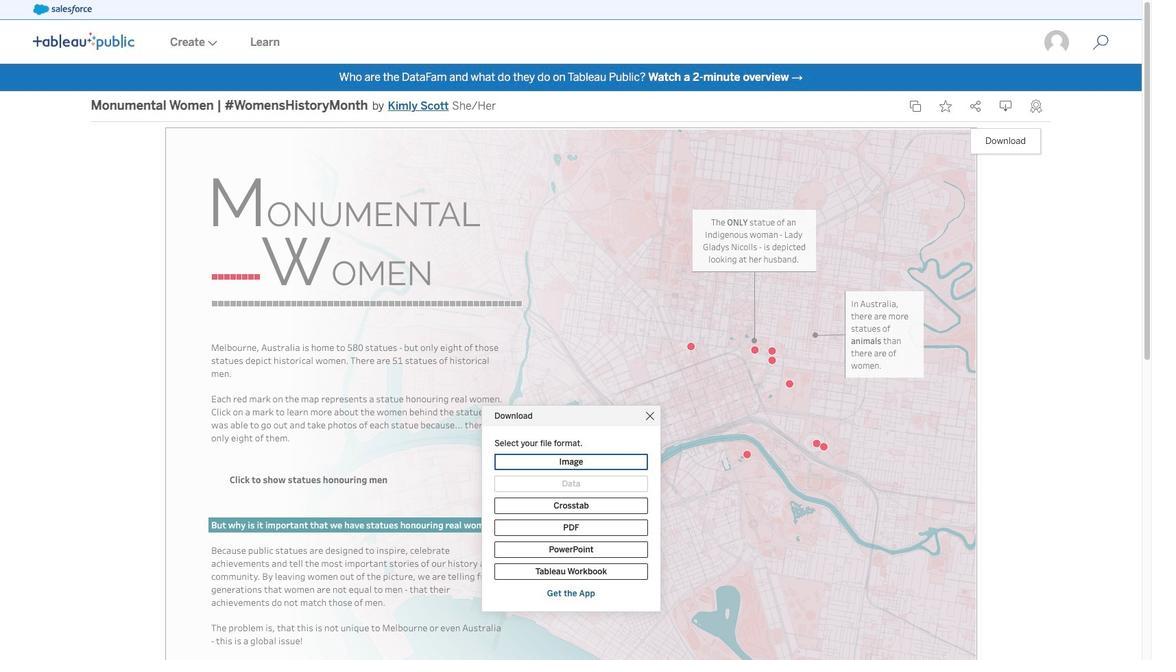 Task type: locate. For each thing, give the bounding box(es) containing it.
nominate for viz of the day image
[[1030, 99, 1042, 113]]

salesforce logo image
[[33, 4, 92, 15]]



Task type: describe. For each thing, give the bounding box(es) containing it.
logo image
[[33, 32, 134, 50]]

make a copy image
[[909, 100, 921, 112]]

favorite button image
[[939, 100, 952, 112]]

tara.schultz image
[[1043, 29, 1071, 56]]

go to search image
[[1076, 34, 1125, 51]]

create image
[[205, 40, 217, 46]]



Task type: vqa. For each thing, say whether or not it's contained in the screenshot.
second 'Workbook thumbnail' from the right
no



